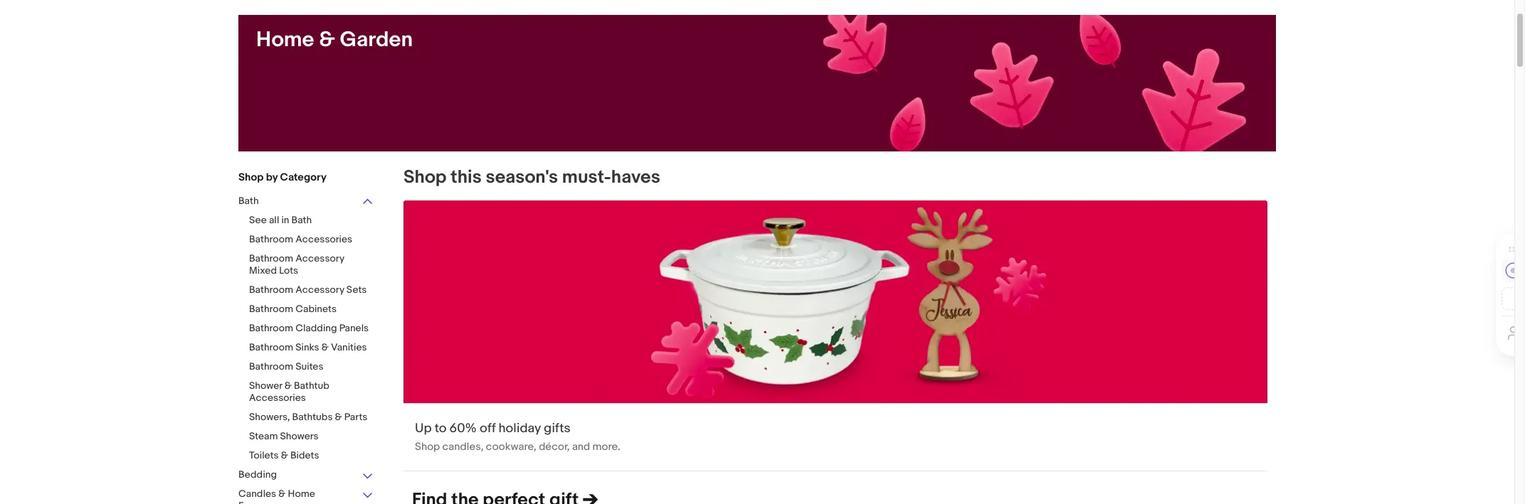 Task type: describe. For each thing, give the bounding box(es) containing it.
shop this season's must-haves
[[404, 167, 660, 189]]

bathroom cabinets link
[[249, 303, 374, 317]]

3 bathroom from the top
[[249, 284, 293, 296]]

shop this season's must-haves main content
[[395, 167, 1276, 505]]

shop by category
[[238, 171, 327, 184]]

bathroom cladding panels link
[[249, 322, 374, 336]]

décor,
[[539, 441, 570, 454]]

6 bathroom from the top
[[249, 342, 293, 354]]

bedding
[[238, 469, 277, 481]]

and
[[572, 441, 590, 454]]

see
[[249, 214, 267, 226]]

vanities
[[331, 342, 367, 354]]

5 bathroom from the top
[[249, 322, 293, 335]]

shop inside 'up to 60% off holiday gifts shop candles, cookware, décor, and more.'
[[415, 441, 440, 454]]

panels
[[339, 322, 369, 335]]

& left bidets
[[281, 450, 288, 462]]

gifts
[[544, 422, 571, 437]]

up
[[415, 422, 432, 437]]

suites
[[296, 361, 324, 373]]

sets
[[347, 284, 367, 296]]

candles & home fragrance button
[[238, 488, 374, 505]]

haves
[[611, 167, 660, 189]]

1 bathroom from the top
[[249, 233, 293, 246]]

shower & bathtub accessories link
[[249, 380, 374, 406]]

0 vertical spatial accessories
[[296, 233, 352, 246]]

home inside "bath see all in bath bathroom accessories bathroom accessory mixed lots bathroom accessory sets bathroom cabinets bathroom cladding panels bathroom sinks & vanities bathroom suites shower & bathtub accessories showers, bathtubs & parts steam showers toilets & bidets bedding candles & home fragrance"
[[288, 488, 315, 500]]

garden
[[340, 27, 413, 53]]

more.
[[593, 441, 621, 454]]

must-
[[562, 167, 611, 189]]

showers,
[[249, 411, 290, 424]]

bathtub
[[294, 380, 329, 392]]

4 bathroom from the top
[[249, 303, 293, 315]]

& right sinks
[[322, 342, 329, 354]]

sinks
[[296, 342, 319, 354]]

bidets
[[290, 450, 319, 462]]

0 horizontal spatial bath
[[238, 195, 259, 207]]

& left parts
[[335, 411, 342, 424]]

2 accessory from the top
[[296, 284, 344, 296]]

cookware,
[[486, 441, 537, 454]]

off
[[480, 422, 496, 437]]

bathroom sinks & vanities link
[[249, 342, 374, 355]]



Task type: vqa. For each thing, say whether or not it's contained in the screenshot.
Bathtub
yes



Task type: locate. For each thing, give the bounding box(es) containing it.
bathroom accessories link
[[249, 233, 374, 247]]

7 bathroom from the top
[[249, 361, 293, 373]]

1 accessory from the top
[[296, 253, 344, 265]]

60%
[[450, 422, 477, 437]]

0 vertical spatial accessory
[[296, 253, 344, 265]]

bedding button
[[238, 469, 374, 483]]

up to 60% off holiday gifts shop candles, cookware, décor, and more.
[[415, 422, 621, 454]]

& right shower
[[284, 380, 292, 392]]

candles,
[[442, 441, 484, 454]]

0 vertical spatial bath
[[238, 195, 259, 207]]

toilets & bidets link
[[249, 450, 374, 463]]

season's
[[486, 167, 558, 189]]

&
[[319, 27, 335, 53], [322, 342, 329, 354], [284, 380, 292, 392], [335, 411, 342, 424], [281, 450, 288, 462], [279, 488, 286, 500]]

bath
[[238, 195, 259, 207], [292, 214, 312, 226]]

home & garden
[[256, 27, 413, 53]]

category
[[280, 171, 327, 184]]

bathroom accessory sets link
[[249, 284, 374, 298]]

accessory up the 'cabinets'
[[296, 284, 344, 296]]

& left garden
[[319, 27, 335, 53]]

bath up see
[[238, 195, 259, 207]]

bathroom
[[249, 233, 293, 246], [249, 253, 293, 265], [249, 284, 293, 296], [249, 303, 293, 315], [249, 322, 293, 335], [249, 342, 293, 354], [249, 361, 293, 373]]

showers
[[280, 431, 319, 443]]

toilets
[[249, 450, 279, 462]]

see all in bath link
[[249, 214, 374, 228]]

accessories
[[296, 233, 352, 246], [249, 392, 306, 404]]

bathtubs
[[292, 411, 333, 424]]

shop for shop this season's must-haves
[[404, 167, 447, 189]]

shop left the by
[[238, 171, 264, 184]]

by
[[266, 171, 278, 184]]

None text field
[[404, 201, 1268, 471]]

shower
[[249, 380, 282, 392]]

in
[[281, 214, 289, 226]]

accessory down bathroom accessories link
[[296, 253, 344, 265]]

bathroom suites link
[[249, 361, 374, 374]]

1 horizontal spatial bath
[[292, 214, 312, 226]]

home
[[256, 27, 314, 53], [288, 488, 315, 500]]

1 vertical spatial bath
[[292, 214, 312, 226]]

none text field containing up to 60% off holiday gifts
[[404, 201, 1268, 471]]

mixed
[[249, 265, 277, 277]]

steam showers link
[[249, 431, 374, 444]]

candles
[[238, 488, 276, 500]]

bath button
[[238, 195, 374, 209]]

1 vertical spatial accessories
[[249, 392, 306, 404]]

0 vertical spatial home
[[256, 27, 314, 53]]

1 vertical spatial home
[[288, 488, 315, 500]]

none text field inside shop this season's must-haves main content
[[404, 201, 1268, 471]]

lots
[[279, 265, 298, 277]]

bathroom accessory mixed lots link
[[249, 253, 374, 278]]

parts
[[344, 411, 368, 424]]

cabinets
[[296, 303, 337, 315]]

shop left this on the left of page
[[404, 167, 447, 189]]

holiday
[[499, 422, 541, 437]]

accessories up showers,
[[249, 392, 306, 404]]

bath see all in bath bathroom accessories bathroom accessory mixed lots bathroom accessory sets bathroom cabinets bathroom cladding panels bathroom sinks & vanities bathroom suites shower & bathtub accessories showers, bathtubs & parts steam showers toilets & bidets bedding candles & home fragrance
[[238, 195, 369, 505]]

bath right in
[[292, 214, 312, 226]]

showers, bathtubs & parts link
[[249, 411, 374, 425]]

shop for shop by category
[[238, 171, 264, 184]]

all
[[269, 214, 279, 226]]

shop
[[404, 167, 447, 189], [238, 171, 264, 184], [415, 441, 440, 454]]

shop down up
[[415, 441, 440, 454]]

this
[[451, 167, 482, 189]]

accessories down see all in bath "link"
[[296, 233, 352, 246]]

steam
[[249, 431, 278, 443]]

to
[[435, 422, 447, 437]]

2 bathroom from the top
[[249, 253, 293, 265]]

fragrance
[[238, 500, 284, 505]]

accessory
[[296, 253, 344, 265], [296, 284, 344, 296]]

1 vertical spatial accessory
[[296, 284, 344, 296]]

& right candles
[[279, 488, 286, 500]]

cladding
[[296, 322, 337, 335]]



